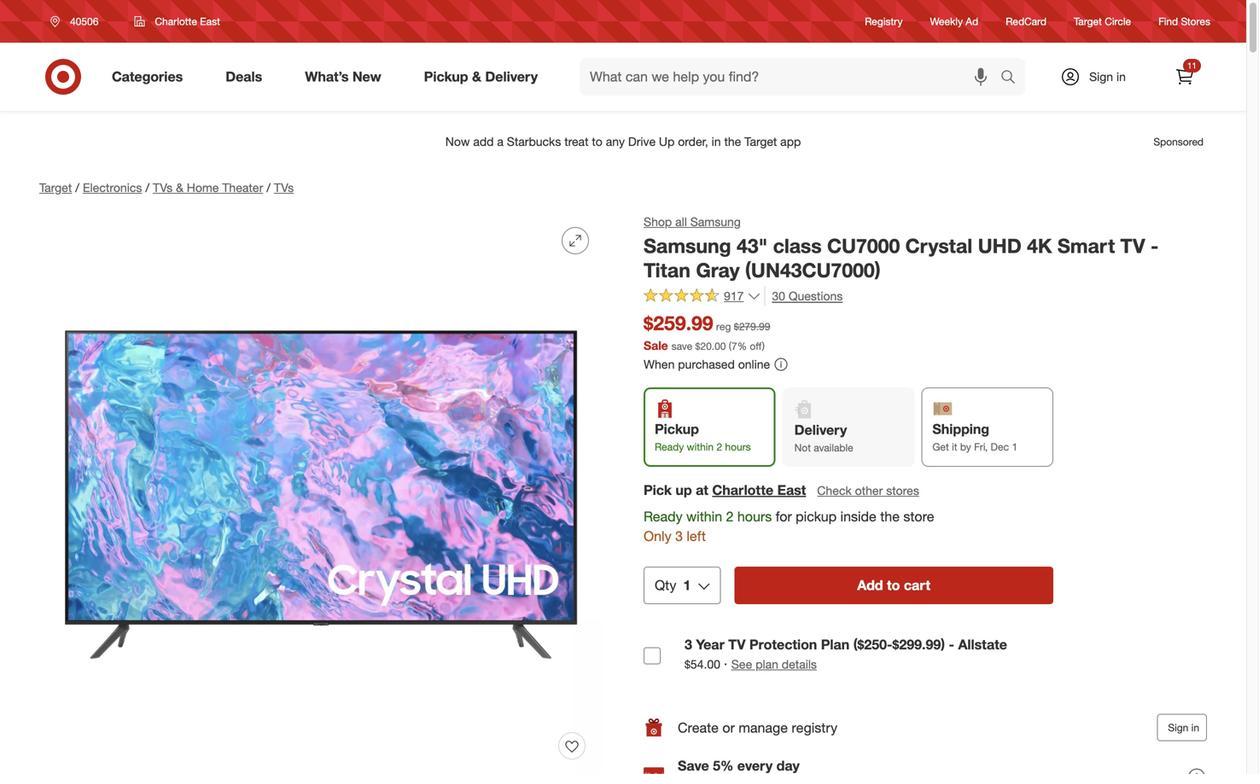 Task type: vqa. For each thing, say whether or not it's contained in the screenshot.
Accessibility link
no



Task type: locate. For each thing, give the bounding box(es) containing it.
43"
[[737, 234, 768, 258]]

tv
[[1121, 234, 1146, 258], [729, 637, 746, 653]]

tv right smart
[[1121, 234, 1146, 258]]

- inside 3 year tv protection plan ($250-$299.99) - allstate $54.00 · see plan details
[[949, 637, 955, 653]]

1 horizontal spatial sign in
[[1169, 722, 1200, 735]]

search
[[993, 70, 1034, 87]]

cart
[[904, 577, 931, 594]]

tvs left home
[[153, 180, 173, 195]]

1 horizontal spatial target
[[1074, 15, 1102, 28]]

stores
[[887, 484, 920, 498]]

1 vertical spatial within
[[687, 509, 723, 525]]

pickup
[[424, 68, 468, 85], [655, 421, 699, 438]]

hours down charlotte east button on the right
[[738, 509, 772, 525]]

charlotte up the categories link
[[155, 15, 197, 28]]

0 vertical spatial pickup
[[424, 68, 468, 85]]

1 vertical spatial 2
[[726, 509, 734, 525]]

0 vertical spatial target
[[1074, 15, 1102, 28]]

ready up only
[[644, 509, 683, 525]]

tvs right theater
[[274, 180, 294, 195]]

1 vertical spatial sign in
[[1169, 722, 1200, 735]]

home
[[187, 180, 219, 195]]

1 vertical spatial delivery
[[795, 422, 847, 439]]

year
[[696, 637, 725, 653]]

charlotte
[[155, 15, 197, 28], [713, 482, 774, 499]]

pickup ready within 2 hours
[[655, 421, 751, 454]]

electronics
[[83, 180, 142, 195]]

1 vertical spatial east
[[778, 482, 806, 499]]

$54.00
[[685, 657, 721, 672]]

gray
[[696, 259, 740, 282]]

questions
[[789, 289, 843, 304]]

delivery inside delivery not available
[[795, 422, 847, 439]]

it
[[952, 441, 958, 454]]

within inside ready within 2 hours for pickup inside the store only 3 left
[[687, 509, 723, 525]]

1 horizontal spatial delivery
[[795, 422, 847, 439]]

weekly
[[930, 15, 963, 28]]

1 vertical spatial charlotte
[[713, 482, 774, 499]]

0 horizontal spatial tvs
[[153, 180, 173, 195]]

up
[[676, 482, 692, 499]]

1 vertical spatial 1
[[684, 577, 691, 594]]

0 vertical spatial sign in
[[1090, 69, 1126, 84]]

1 right dec
[[1012, 441, 1018, 454]]

2
[[717, 441, 723, 454], [726, 509, 734, 525]]

charlotte inside dropdown button
[[155, 15, 197, 28]]

/ left tvs link
[[267, 180, 271, 195]]

store
[[904, 509, 935, 525]]

sign in
[[1090, 69, 1126, 84], [1169, 722, 1200, 735]]

- inside shop all samsung samsung 43" class cu7000 crystal uhd 4k smart tv - titan gray (un43cu7000)
[[1151, 234, 1159, 258]]

What can we help you find? suggestions appear below search field
[[580, 58, 1005, 96]]

ad
[[966, 15, 979, 28]]

0 vertical spatial -
[[1151, 234, 1159, 258]]

0 horizontal spatial tv
[[729, 637, 746, 653]]

shop all samsung samsung 43" class cu7000 crystal uhd 4k smart tv - titan gray (un43cu7000)
[[644, 214, 1159, 282]]

0 horizontal spatial /
[[75, 180, 79, 195]]

pickup inside pickup ready within 2 hours
[[655, 421, 699, 438]]

pickup & delivery
[[424, 68, 538, 85]]

charlotte right at
[[713, 482, 774, 499]]

registry
[[865, 15, 903, 28]]

0 vertical spatial within
[[687, 441, 714, 454]]

0 vertical spatial hours
[[725, 441, 751, 454]]

dec
[[991, 441, 1010, 454]]

to
[[887, 577, 900, 594]]

crystal
[[906, 234, 973, 258]]

- right smart
[[1151, 234, 1159, 258]]

ready inside pickup ready within 2 hours
[[655, 441, 684, 454]]

3
[[676, 528, 683, 545], [685, 637, 693, 653]]

40506 button
[[39, 6, 116, 37]]

0 vertical spatial east
[[200, 15, 220, 28]]

target circle link
[[1074, 14, 1132, 29]]

uhd
[[978, 234, 1022, 258]]

- left allstate in the bottom right of the page
[[949, 637, 955, 653]]

7
[[732, 340, 738, 353]]

&
[[472, 68, 482, 85], [176, 180, 184, 195]]

target for target / electronics / tvs & home theater / tvs
[[39, 180, 72, 195]]

0 horizontal spatial sign
[[1090, 69, 1114, 84]]

None checkbox
[[644, 648, 661, 665]]

1 vertical spatial 3
[[685, 637, 693, 653]]

1 right qty
[[684, 577, 691, 594]]

0 vertical spatial 1
[[1012, 441, 1018, 454]]

save
[[678, 758, 709, 774]]

0 vertical spatial sign
[[1090, 69, 1114, 84]]

2 tvs from the left
[[274, 180, 294, 195]]

1 / from the left
[[75, 180, 79, 195]]

1 horizontal spatial 2
[[726, 509, 734, 525]]

hours up pick up at charlotte east
[[725, 441, 751, 454]]

3 left year
[[685, 637, 693, 653]]

0 vertical spatial delivery
[[485, 68, 538, 85]]

0 vertical spatial ready
[[655, 441, 684, 454]]

tv inside shop all samsung samsung 43" class cu7000 crystal uhd 4k smart tv - titan gray (un43cu7000)
[[1121, 234, 1146, 258]]

1 horizontal spatial sign
[[1169, 722, 1189, 735]]

11 link
[[1167, 58, 1204, 96]]

1 horizontal spatial pickup
[[655, 421, 699, 438]]

within up left
[[687, 509, 723, 525]]

hours inside pickup ready within 2 hours
[[725, 441, 751, 454]]

/
[[75, 180, 79, 195], [145, 180, 149, 195], [267, 180, 271, 195]]

1 vertical spatial ready
[[644, 509, 683, 525]]

1 horizontal spatial in
[[1192, 722, 1200, 735]]

off
[[750, 340, 762, 353]]

0 horizontal spatial east
[[200, 15, 220, 28]]

0 vertical spatial charlotte
[[155, 15, 197, 28]]

tvs & home theater link
[[153, 180, 263, 195]]

0 horizontal spatial sign in
[[1090, 69, 1126, 84]]

1
[[1012, 441, 1018, 454], [684, 577, 691, 594]]

0 vertical spatial 3
[[676, 528, 683, 545]]

1 horizontal spatial charlotte
[[713, 482, 774, 499]]

1 vertical spatial -
[[949, 637, 955, 653]]

allstate
[[959, 637, 1008, 653]]

sign in link
[[1046, 58, 1153, 96]]

samsung
[[691, 214, 741, 229], [644, 234, 732, 258]]

add to cart button
[[735, 567, 1054, 605]]

protection
[[750, 637, 818, 653]]

1 horizontal spatial 3
[[685, 637, 693, 653]]

0 vertical spatial tv
[[1121, 234, 1146, 258]]

charlotte east button
[[123, 6, 231, 37]]

1 vertical spatial in
[[1192, 722, 1200, 735]]

target for target circle
[[1074, 15, 1102, 28]]

tv inside 3 year tv protection plan ($250-$299.99) - allstate $54.00 · see plan details
[[729, 637, 746, 653]]

tv up see
[[729, 637, 746, 653]]

target left electronics
[[39, 180, 72, 195]]

1 horizontal spatial east
[[778, 482, 806, 499]]

in
[[1117, 69, 1126, 84], [1192, 722, 1200, 735]]

target inside target circle link
[[1074, 15, 1102, 28]]

0 horizontal spatial &
[[176, 180, 184, 195]]

create
[[678, 720, 719, 736]]

2 down pick up at charlotte east
[[726, 509, 734, 525]]

charlotte east button
[[713, 481, 806, 500]]

samsung right all
[[691, 214, 741, 229]]

0 horizontal spatial charlotte
[[155, 15, 197, 28]]

advertisement region
[[26, 121, 1221, 162]]

0 horizontal spatial 2
[[717, 441, 723, 454]]

pickup up the up
[[655, 421, 699, 438]]

online
[[738, 357, 771, 372]]

delivery
[[485, 68, 538, 85], [795, 422, 847, 439]]

0 horizontal spatial 3
[[676, 528, 683, 545]]

0 horizontal spatial 1
[[684, 577, 691, 594]]

what's new link
[[291, 58, 403, 96]]

1 within from the top
[[687, 441, 714, 454]]

circle
[[1105, 15, 1132, 28]]

1 vertical spatial hours
[[738, 509, 772, 525]]

0 horizontal spatial in
[[1117, 69, 1126, 84]]

see
[[732, 657, 753, 672]]

cu7000
[[828, 234, 900, 258]]

40506
[[70, 15, 99, 28]]

5%
[[713, 758, 734, 774]]

within up at
[[687, 441, 714, 454]]

only
[[644, 528, 672, 545]]

pickup
[[796, 509, 837, 525]]

find stores link
[[1159, 14, 1211, 29]]

east up for
[[778, 482, 806, 499]]

2 inside ready within 2 hours for pickup inside the store only 3 left
[[726, 509, 734, 525]]

1 vertical spatial pickup
[[655, 421, 699, 438]]

/ right target link
[[75, 180, 79, 195]]

create or manage registry
[[678, 720, 838, 736]]

·
[[724, 656, 728, 673]]

2 within from the top
[[687, 509, 723, 525]]

registry
[[792, 720, 838, 736]]

2 inside pickup ready within 2 hours
[[717, 441, 723, 454]]

0 horizontal spatial target
[[39, 180, 72, 195]]

1 horizontal spatial tv
[[1121, 234, 1146, 258]]

when purchased online
[[644, 357, 771, 372]]

0 horizontal spatial -
[[949, 637, 955, 653]]

917
[[724, 289, 744, 304]]

check other stores button
[[817, 482, 920, 501]]

qty 1
[[655, 577, 691, 594]]

0 vertical spatial in
[[1117, 69, 1126, 84]]

1 vertical spatial target
[[39, 180, 72, 195]]

0 horizontal spatial delivery
[[485, 68, 538, 85]]

samsung down all
[[644, 234, 732, 258]]

samsung 43&#34; class cu7000 crystal uhd 4k smart tv - titan gray (un43cu7000), 1 of 8 image
[[39, 213, 603, 775]]

11
[[1188, 60, 1197, 71]]

-
[[1151, 234, 1159, 258], [949, 637, 955, 653]]

1 vertical spatial tv
[[729, 637, 746, 653]]

0 vertical spatial 2
[[717, 441, 723, 454]]

1 horizontal spatial /
[[145, 180, 149, 195]]

2 up pick up at charlotte east
[[717, 441, 723, 454]]

ready up pick
[[655, 441, 684, 454]]

0 horizontal spatial pickup
[[424, 68, 468, 85]]

1 vertical spatial sign
[[1169, 722, 1189, 735]]

target left circle
[[1074, 15, 1102, 28]]

/ right electronics
[[145, 180, 149, 195]]

pickup right new
[[424, 68, 468, 85]]

1 horizontal spatial &
[[472, 68, 482, 85]]

1 horizontal spatial 1
[[1012, 441, 1018, 454]]

stores
[[1182, 15, 1211, 28]]

1 horizontal spatial -
[[1151, 234, 1159, 258]]

all
[[676, 214, 687, 229]]

2 horizontal spatial /
[[267, 180, 271, 195]]

east up deals link
[[200, 15, 220, 28]]

1 horizontal spatial tvs
[[274, 180, 294, 195]]

3 left left
[[676, 528, 683, 545]]



Task type: describe. For each thing, give the bounding box(es) containing it.
$259.99 reg $279.99 sale save $ 20.00 ( 7 % off )
[[644, 311, 771, 353]]

check other stores
[[818, 484, 920, 498]]

every
[[738, 758, 773, 774]]

plan
[[756, 657, 779, 672]]

check
[[818, 484, 852, 498]]

add
[[858, 577, 884, 594]]

sign inside "button"
[[1169, 722, 1189, 735]]

3 inside 3 year tv protection plan ($250-$299.99) - allstate $54.00 · see plan details
[[685, 637, 693, 653]]

1 vertical spatial &
[[176, 180, 184, 195]]

manage
[[739, 720, 788, 736]]

sign in inside "button"
[[1169, 722, 1200, 735]]

$259.99
[[644, 311, 714, 335]]

redcard
[[1006, 15, 1047, 28]]

pick up at charlotte east
[[644, 482, 806, 499]]

ready within 2 hours for pickup inside the store only 3 left
[[644, 509, 935, 545]]

$279.99
[[734, 320, 771, 333]]

or
[[723, 720, 735, 736]]

details
[[782, 657, 817, 672]]

0 vertical spatial &
[[472, 68, 482, 85]]

add to cart
[[858, 577, 931, 594]]

hours inside ready within 2 hours for pickup inside the store only 3 left
[[738, 509, 772, 525]]

what's new
[[305, 68, 381, 85]]

charlotte east
[[155, 15, 220, 28]]

qty
[[655, 577, 677, 594]]

1 inside the shipping get it by fri, dec 1
[[1012, 441, 1018, 454]]

pickup for ready
[[655, 421, 699, 438]]

)
[[762, 340, 765, 353]]

by
[[961, 441, 972, 454]]

30
[[772, 289, 786, 304]]

(
[[729, 340, 732, 353]]

when
[[644, 357, 675, 372]]

for
[[776, 509, 792, 525]]

at
[[696, 482, 709, 499]]

tvs link
[[274, 180, 294, 195]]

pickup for &
[[424, 68, 468, 85]]

class
[[773, 234, 822, 258]]

(un43cu7000)
[[745, 259, 881, 282]]

in inside "button"
[[1192, 722, 1200, 735]]

sign in button
[[1158, 715, 1208, 742]]

0 vertical spatial samsung
[[691, 214, 741, 229]]

find stores
[[1159, 15, 1211, 28]]

the
[[881, 509, 900, 525]]

30 questions
[[772, 289, 843, 304]]

3 inside ready within 2 hours for pickup inside the store only 3 left
[[676, 528, 683, 545]]

smart
[[1058, 234, 1115, 258]]

redcard link
[[1006, 14, 1047, 29]]

what's
[[305, 68, 349, 85]]

1 tvs from the left
[[153, 180, 173, 195]]

theater
[[222, 180, 263, 195]]

reg
[[716, 320, 731, 333]]

search button
[[993, 58, 1034, 99]]

deals
[[226, 68, 262, 85]]

titan
[[644, 259, 691, 282]]

registry link
[[865, 14, 903, 29]]

save 5% every day
[[678, 758, 800, 774]]

shipping get it by fri, dec 1
[[933, 421, 1018, 454]]

not
[[795, 442, 811, 454]]

20.00
[[701, 340, 726, 353]]

2 / from the left
[[145, 180, 149, 195]]

save
[[672, 340, 693, 353]]

plan
[[821, 637, 850, 653]]

ready inside ready within 2 hours for pickup inside the store only 3 left
[[644, 509, 683, 525]]

3 / from the left
[[267, 180, 271, 195]]

available
[[814, 442, 854, 454]]

electronics link
[[83, 180, 142, 195]]

($250-
[[854, 637, 893, 653]]

1 vertical spatial samsung
[[644, 234, 732, 258]]

get
[[933, 441, 950, 454]]

other
[[855, 484, 883, 498]]

categories
[[112, 68, 183, 85]]

target / electronics / tvs & home theater / tvs
[[39, 180, 294, 195]]

sale
[[644, 338, 668, 353]]

inside
[[841, 509, 877, 525]]

pickup & delivery link
[[410, 58, 559, 96]]

delivery not available
[[795, 422, 854, 454]]

$299.99)
[[893, 637, 945, 653]]

day
[[777, 758, 800, 774]]

shipping
[[933, 421, 990, 438]]

left
[[687, 528, 706, 545]]

917 link
[[644, 287, 761, 307]]

within inside pickup ready within 2 hours
[[687, 441, 714, 454]]

east inside dropdown button
[[200, 15, 220, 28]]

target link
[[39, 180, 72, 195]]



